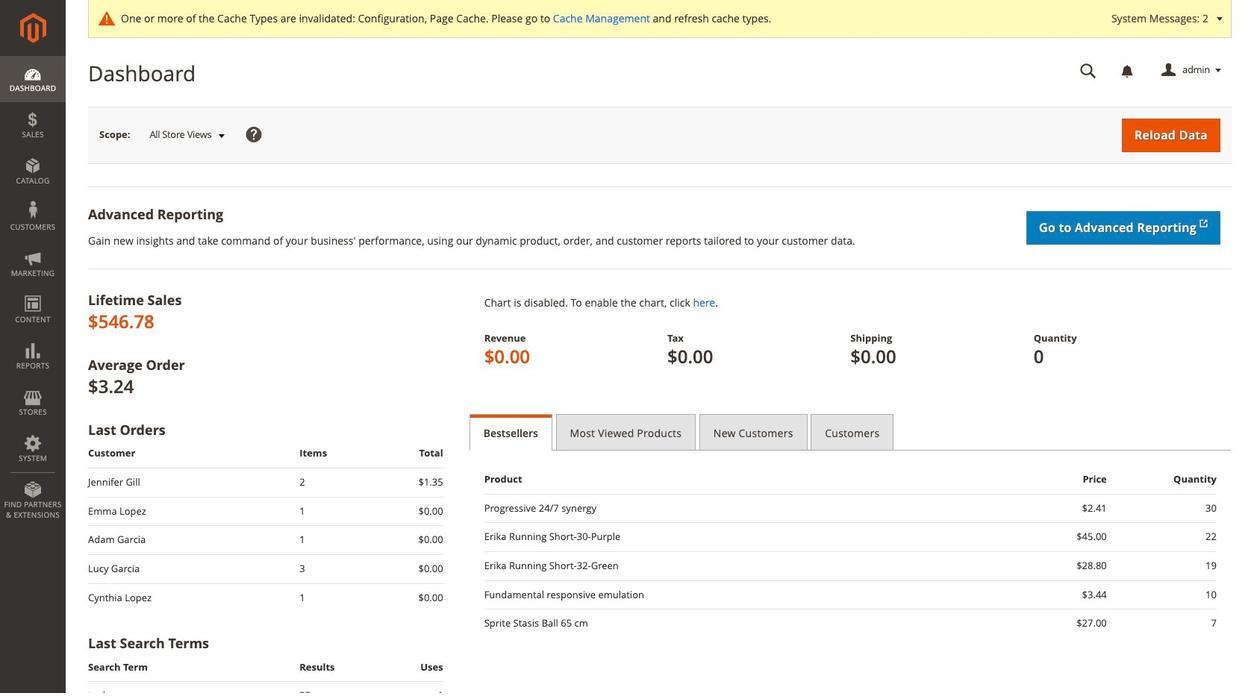 Task type: locate. For each thing, give the bounding box(es) containing it.
tab list
[[469, 414, 1232, 451]]

menu bar
[[0, 56, 66, 528]]

None text field
[[1070, 57, 1107, 84]]

magento admin panel image
[[20, 13, 46, 43]]



Task type: vqa. For each thing, say whether or not it's contained in the screenshot.
Magento Admin Panel image
yes



